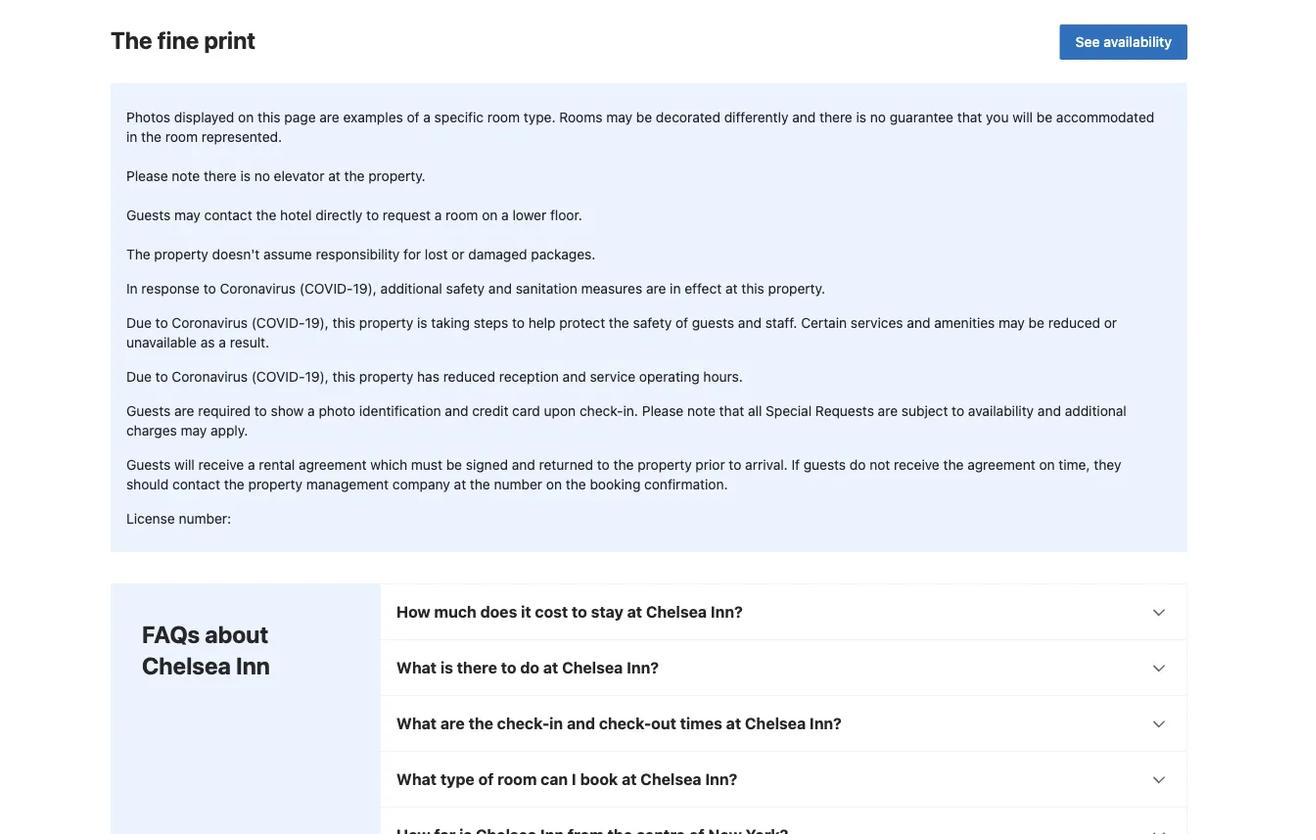 Task type: locate. For each thing, give the bounding box(es) containing it.
0 vertical spatial (covid-
[[299, 280, 353, 296]]

may inside guests are required to show a photo identification and credit card upon check-in. please note that all special requests are subject to availability and additional charges may apply.
[[181, 422, 207, 438]]

1 horizontal spatial agreement
[[968, 456, 1036, 472]]

1 vertical spatial of
[[676, 314, 688, 330]]

should
[[126, 476, 169, 492]]

fine
[[157, 27, 199, 54]]

the inside what are the check-in and check-out times at chelsea inn? dropdown button
[[469, 714, 493, 733]]

all
[[748, 402, 762, 419]]

elevator
[[274, 167, 325, 184]]

0 horizontal spatial or
[[452, 246, 465, 262]]

contact
[[204, 207, 252, 223], [172, 476, 220, 492]]

0 vertical spatial availability
[[1104, 34, 1172, 50]]

(covid- down responsibility
[[299, 280, 353, 296]]

the inside photos displayed on this page are examples of a specific room type. rooms may be decorated differently and there is no guarantee that you will be accommodated in the room represented.
[[141, 128, 162, 144]]

note down hours.
[[687, 402, 716, 419]]

what inside "dropdown button"
[[397, 658, 437, 677]]

reduced
[[1048, 314, 1101, 330], [443, 368, 495, 384]]

1 what from the top
[[397, 658, 437, 677]]

contact up number:
[[172, 476, 220, 492]]

0 vertical spatial there
[[820, 109, 853, 125]]

0 vertical spatial due
[[126, 314, 152, 330]]

unavailable
[[126, 334, 197, 350]]

be right amenities
[[1029, 314, 1045, 330]]

booking
[[590, 476, 641, 492]]

what type of room can i book at chelsea inn?
[[397, 770, 737, 789]]

the down photos
[[141, 128, 162, 144]]

effect
[[685, 280, 722, 296]]

guests
[[692, 314, 734, 330], [804, 456, 846, 472]]

are up charges
[[174, 402, 194, 419]]

0 vertical spatial reduced
[[1048, 314, 1101, 330]]

chelsea down the "out"
[[641, 770, 702, 789]]

1 vertical spatial contact
[[172, 476, 220, 492]]

this left "page"
[[258, 109, 281, 125]]

due up "unavailable"
[[126, 314, 152, 330]]

inn? inside what type of room can i book at chelsea inn? dropdown button
[[705, 770, 737, 789]]

what is there to do at chelsea inn? button
[[381, 640, 1187, 695]]

property inside "due to coronavirus (covid-19), this property is taking steps to help protect the safety of guests and staff. certain services and amenities may be reduced or unavailable as a result."
[[359, 314, 413, 330]]

2 what from the top
[[397, 714, 437, 733]]

check- down service
[[580, 402, 623, 419]]

credit
[[472, 402, 509, 419]]

what are the check-in and check-out times at chelsea inn?
[[397, 714, 842, 733]]

are left subject
[[878, 402, 898, 419]]

guests up in
[[126, 207, 171, 223]]

response
[[141, 280, 200, 296]]

19), up photo
[[305, 368, 329, 384]]

and
[[792, 109, 816, 125], [489, 280, 512, 296], [738, 314, 762, 330], [907, 314, 931, 330], [563, 368, 586, 384], [445, 402, 468, 419], [1038, 402, 1061, 419], [512, 456, 535, 472], [567, 714, 595, 733]]

0 horizontal spatial please
[[126, 167, 168, 184]]

in down photos
[[126, 128, 137, 144]]

what for what type of room can i book at chelsea inn?
[[397, 770, 437, 789]]

0 vertical spatial of
[[407, 109, 420, 125]]

2 vertical spatial there
[[457, 658, 497, 677]]

0 vertical spatial no
[[870, 109, 886, 125]]

please note there is no elevator at the property.
[[126, 167, 426, 184]]

result.
[[230, 334, 269, 350]]

0 vertical spatial additional
[[381, 280, 442, 296]]

in.
[[623, 402, 638, 419]]

see
[[1076, 34, 1100, 50]]

0 vertical spatial or
[[452, 246, 465, 262]]

do inside "dropdown button"
[[520, 658, 540, 677]]

1 vertical spatial additional
[[1065, 402, 1127, 419]]

1 horizontal spatial receive
[[894, 456, 940, 472]]

3 guests from the top
[[126, 456, 171, 472]]

2 vertical spatial 19),
[[305, 368, 329, 384]]

be
[[636, 109, 652, 125], [1037, 109, 1053, 125], [1029, 314, 1045, 330], [446, 456, 462, 472]]

1 vertical spatial will
[[174, 456, 195, 472]]

0 vertical spatial guests
[[692, 314, 734, 330]]

this down responsibility
[[332, 314, 355, 330]]

please right in.
[[642, 402, 684, 419]]

guests up charges
[[126, 402, 171, 419]]

2 horizontal spatial of
[[676, 314, 688, 330]]

2 vertical spatial what
[[397, 770, 437, 789]]

or
[[452, 246, 465, 262], [1104, 314, 1117, 330]]

at right effect
[[726, 280, 738, 296]]

in inside what are the check-in and check-out times at chelsea inn? dropdown button
[[550, 714, 563, 733]]

safety inside "due to coronavirus (covid-19), this property is taking steps to help protect the safety of guests and staff. certain services and amenities may be reduced or unavailable as a result."
[[633, 314, 672, 330]]

that left you
[[957, 109, 982, 125]]

are inside photos displayed on this page are examples of a specific room type. rooms may be decorated differently and there is no guarantee that you will be accommodated in the room represented.
[[320, 109, 340, 125]]

will inside photos displayed on this page are examples of a specific room type. rooms may be decorated differently and there is no guarantee that you will be accommodated in the room represented.
[[1013, 109, 1033, 125]]

property.
[[368, 167, 426, 184], [768, 280, 825, 296]]

a left rental
[[248, 456, 255, 472]]

availability inside see availability button
[[1104, 34, 1172, 50]]

0 horizontal spatial guests
[[692, 314, 734, 330]]

of right examples
[[407, 109, 420, 125]]

and down damaged
[[489, 280, 512, 296]]

room inside dropdown button
[[498, 770, 537, 789]]

0 horizontal spatial property.
[[368, 167, 426, 184]]

availability
[[1104, 34, 1172, 50], [968, 402, 1034, 419]]

0 horizontal spatial do
[[520, 658, 540, 677]]

this inside photos displayed on this page are examples of a specific room type. rooms may be decorated differently and there is no guarantee that you will be accommodated in the room represented.
[[258, 109, 281, 125]]

chelsea down stay
[[562, 658, 623, 677]]

no
[[870, 109, 886, 125], [254, 167, 270, 184]]

0 vertical spatial the
[[111, 27, 152, 54]]

2 vertical spatial (covid-
[[251, 368, 305, 384]]

guests inside guests will receive a rental agreement which must be signed and returned to the property prior to arrival. if guests do not receive the agreement on time, they should contact the property management company at the number on the booking confirmation.
[[126, 456, 171, 472]]

a inside guests will receive a rental agreement which must be signed and returned to the property prior to arrival. if guests do not receive the agreement on time, they should contact the property management company at the number on the booking confirmation.
[[248, 456, 255, 472]]

contact inside guests will receive a rental agreement which must be signed and returned to the property prior to arrival. if guests do not receive the agreement on time, they should contact the property management company at the number on the booking confirmation.
[[172, 476, 220, 492]]

2 due from the top
[[126, 368, 152, 384]]

protect
[[559, 314, 605, 330]]

a inside "due to coronavirus (covid-19), this property is taking steps to help protect the safety of guests and staff. certain services and amenities may be reduced or unavailable as a result."
[[219, 334, 226, 350]]

1 receive from the left
[[198, 456, 244, 472]]

0 horizontal spatial additional
[[381, 280, 442, 296]]

1 vertical spatial the
[[126, 246, 150, 262]]

0 vertical spatial what
[[397, 658, 437, 677]]

and inside guests will receive a rental agreement which must be signed and returned to the property prior to arrival. if guests do not receive the agreement on time, they should contact the property management company at the number on the booking confirmation.
[[512, 456, 535, 472]]

1 vertical spatial (covid-
[[251, 314, 305, 330]]

1 horizontal spatial there
[[457, 658, 497, 677]]

1 vertical spatial no
[[254, 167, 270, 184]]

1 horizontal spatial additional
[[1065, 402, 1127, 419]]

additional down the for
[[381, 280, 442, 296]]

inn? inside what are the check-in and check-out times at chelsea inn? dropdown button
[[810, 714, 842, 733]]

1 vertical spatial or
[[1104, 314, 1117, 330]]

1 vertical spatial guests
[[804, 456, 846, 472]]

1 horizontal spatial note
[[687, 402, 716, 419]]

sanitation
[[516, 280, 577, 296]]

be right must
[[446, 456, 462, 472]]

which
[[370, 456, 407, 472]]

property. up staff.
[[768, 280, 825, 296]]

check-
[[580, 402, 623, 419], [497, 714, 550, 733], [599, 714, 651, 733]]

19), down the property doesn't assume responsibility for lost or damaged packages.
[[353, 280, 377, 296]]

and inside photos displayed on this page are examples of a specific room type. rooms may be decorated differently and there is no guarantee that you will be accommodated in the room represented.
[[792, 109, 816, 125]]

1 horizontal spatial please
[[642, 402, 684, 419]]

are up type
[[440, 714, 465, 733]]

1 vertical spatial what
[[397, 714, 437, 733]]

the left hotel
[[256, 207, 276, 223]]

will inside guests will receive a rental agreement which must be signed and returned to the property prior to arrival. if guests do not receive the agreement on time, they should contact the property management company at the number on the booking confirmation.
[[174, 456, 195, 472]]

1 vertical spatial reduced
[[443, 368, 495, 384]]

1 vertical spatial property.
[[768, 280, 825, 296]]

19),
[[353, 280, 377, 296], [305, 314, 329, 330], [305, 368, 329, 384]]

chelsea
[[646, 603, 707, 621], [142, 652, 231, 679], [562, 658, 623, 677], [745, 714, 806, 733], [641, 770, 702, 789]]

1 vertical spatial please
[[642, 402, 684, 419]]

there for what is there to do at chelsea inn?
[[457, 658, 497, 677]]

0 vertical spatial safety
[[446, 280, 485, 296]]

amenities
[[934, 314, 995, 330]]

due down "unavailable"
[[126, 368, 152, 384]]

a right 'show'
[[308, 402, 315, 419]]

3 what from the top
[[397, 770, 437, 789]]

check- inside guests are required to show a photo identification and credit card upon check-in. please note that all special requests are subject to availability and additional charges may apply.
[[580, 402, 623, 419]]

taking
[[431, 314, 470, 330]]

that inside guests are required to show a photo identification and credit card upon check-in. please note that all special requests are subject to availability and additional charges may apply.
[[719, 402, 744, 419]]

of right type
[[478, 770, 494, 789]]

0 horizontal spatial will
[[174, 456, 195, 472]]

0 horizontal spatial there
[[204, 167, 237, 184]]

not
[[870, 456, 890, 472]]

receive
[[198, 456, 244, 472], [894, 456, 940, 472]]

guests right if
[[804, 456, 846, 472]]

0 horizontal spatial reduced
[[443, 368, 495, 384]]

inn? up the "out"
[[627, 658, 659, 677]]

cost
[[535, 603, 568, 621]]

service
[[590, 368, 636, 384]]

please
[[126, 167, 168, 184], [642, 402, 684, 419]]

(covid- up result. on the top
[[251, 314, 305, 330]]

receive right 'not' at the right bottom
[[894, 456, 940, 472]]

1 vertical spatial do
[[520, 658, 540, 677]]

packages.
[[531, 246, 596, 262]]

0 horizontal spatial in
[[126, 128, 137, 144]]

0 vertical spatial guests
[[126, 207, 171, 223]]

1 due from the top
[[126, 314, 152, 330]]

property. up request
[[368, 167, 426, 184]]

floor.
[[550, 207, 582, 223]]

1 guests from the top
[[126, 207, 171, 223]]

no left elevator at the left top
[[254, 167, 270, 184]]

may right amenities
[[999, 314, 1025, 330]]

is
[[856, 109, 867, 125], [240, 167, 251, 184], [417, 314, 427, 330], [440, 658, 453, 677]]

prior
[[696, 456, 725, 472]]

how much does it cost to stay at chelsea inn? button
[[381, 584, 1187, 639]]

2 vertical spatial guests
[[126, 456, 171, 472]]

1 horizontal spatial availability
[[1104, 34, 1172, 50]]

the down returned
[[566, 476, 586, 492]]

guests inside guests are required to show a photo identification and credit card upon check-in. please note that all special requests are subject to availability and additional charges may apply.
[[126, 402, 171, 419]]

inn? up the what is there to do at chelsea inn? "dropdown button"
[[711, 603, 743, 621]]

0 horizontal spatial agreement
[[299, 456, 367, 472]]

a right request
[[435, 207, 442, 223]]

2 agreement from the left
[[968, 456, 1036, 472]]

1 horizontal spatial in
[[550, 714, 563, 733]]

a
[[423, 109, 431, 125], [435, 207, 442, 223], [501, 207, 509, 223], [219, 334, 226, 350], [308, 402, 315, 419], [248, 456, 255, 472]]

show
[[271, 402, 304, 419]]

1 horizontal spatial that
[[957, 109, 982, 125]]

hotel
[[280, 207, 312, 223]]

coronavirus inside "due to coronavirus (covid-19), this property is taking steps to help protect the safety of guests and staff. certain services and amenities may be reduced or unavailable as a result."
[[172, 314, 248, 330]]

0 vertical spatial property.
[[368, 167, 426, 184]]

the left fine
[[111, 27, 152, 54]]

how much does it cost to stay at chelsea inn?
[[397, 603, 743, 621]]

are inside dropdown button
[[440, 714, 465, 733]]

1 vertical spatial safety
[[633, 314, 672, 330]]

photos
[[126, 109, 170, 125]]

1 horizontal spatial of
[[478, 770, 494, 789]]

19), down assume
[[305, 314, 329, 330]]

note inside guests are required to show a photo identification and credit card upon check-in. please note that all special requests are subject to availability and additional charges may apply.
[[687, 402, 716, 419]]

and up i
[[567, 714, 595, 733]]

1 horizontal spatial do
[[850, 456, 866, 472]]

1 horizontal spatial guests
[[804, 456, 846, 472]]

inn? down the what is there to do at chelsea inn? "dropdown button"
[[810, 714, 842, 733]]

0 vertical spatial in
[[126, 128, 137, 144]]

will down charges
[[174, 456, 195, 472]]

that left all
[[719, 402, 744, 419]]

and up the number
[[512, 456, 535, 472]]

property
[[154, 246, 208, 262], [359, 314, 413, 330], [359, 368, 413, 384], [638, 456, 692, 472], [248, 476, 303, 492]]

to right subject
[[952, 402, 965, 419]]

do down 'it'
[[520, 658, 540, 677]]

2 horizontal spatial in
[[670, 280, 681, 296]]

2 vertical spatial of
[[478, 770, 494, 789]]

and inside dropdown button
[[567, 714, 595, 733]]

0 horizontal spatial no
[[254, 167, 270, 184]]

faqs
[[142, 621, 200, 648]]

returned
[[539, 456, 593, 472]]

contact up doesn't
[[204, 207, 252, 223]]

will
[[1013, 109, 1033, 125], [174, 456, 195, 472]]

1 horizontal spatial no
[[870, 109, 886, 125]]

1 vertical spatial due
[[126, 368, 152, 384]]

lost
[[425, 246, 448, 262]]

0 horizontal spatial receive
[[198, 456, 244, 472]]

1 vertical spatial coronavirus
[[172, 314, 248, 330]]

the up type
[[469, 714, 493, 733]]

2 vertical spatial in
[[550, 714, 563, 733]]

1 vertical spatial that
[[719, 402, 744, 419]]

0 vertical spatial will
[[1013, 109, 1033, 125]]

property up confirmation.
[[638, 456, 692, 472]]

the for the property doesn't assume responsibility for lost or damaged packages.
[[126, 246, 150, 262]]

if
[[792, 456, 800, 472]]

and right differently
[[792, 109, 816, 125]]

2 horizontal spatial there
[[820, 109, 853, 125]]

0 horizontal spatial that
[[719, 402, 744, 419]]

due
[[126, 314, 152, 330], [126, 368, 152, 384]]

in inside photos displayed on this page are examples of a specific room type. rooms may be decorated differently and there is no guarantee that you will be accommodated in the room represented.
[[126, 128, 137, 144]]

upon
[[544, 402, 576, 419]]

how
[[397, 603, 431, 621]]

1 vertical spatial guests
[[126, 402, 171, 419]]

19), inside "due to coronavirus (covid-19), this property is taking steps to help protect the safety of guests and staff. certain services and amenities may be reduced or unavailable as a result."
[[305, 314, 329, 330]]

(covid- up 'show'
[[251, 368, 305, 384]]

this
[[258, 109, 281, 125], [742, 280, 765, 296], [332, 314, 355, 330], [332, 368, 355, 384]]

2 guests from the top
[[126, 402, 171, 419]]

agreement left time,
[[968, 456, 1036, 472]]

there inside the what is there to do at chelsea inn? "dropdown button"
[[457, 658, 497, 677]]

0 vertical spatial do
[[850, 456, 866, 472]]

availability right subject
[[968, 402, 1034, 419]]

chelsea down faqs
[[142, 652, 231, 679]]

availability right the see
[[1104, 34, 1172, 50]]

1 horizontal spatial will
[[1013, 109, 1033, 125]]

check- down 'what is there to do at chelsea inn?'
[[497, 714, 550, 733]]

guests up should
[[126, 456, 171, 472]]

property down rental
[[248, 476, 303, 492]]

2 vertical spatial coronavirus
[[172, 368, 248, 384]]

the down measures
[[609, 314, 629, 330]]

represented.
[[202, 128, 282, 144]]

availability inside guests are required to show a photo identification and credit card upon check-in. please note that all special requests are subject to availability and additional charges may apply.
[[968, 402, 1034, 419]]

0 horizontal spatial availability
[[968, 402, 1034, 419]]

agreement
[[299, 456, 367, 472], [968, 456, 1036, 472]]

as
[[201, 334, 215, 350]]

in left effect
[[670, 280, 681, 296]]

required
[[198, 402, 251, 419]]

are right measures
[[646, 280, 666, 296]]

the for the fine print
[[111, 27, 152, 54]]

what
[[397, 658, 437, 677], [397, 714, 437, 733], [397, 770, 437, 789]]

0 vertical spatial that
[[957, 109, 982, 125]]

will right you
[[1013, 109, 1033, 125]]

1 horizontal spatial reduced
[[1048, 314, 1101, 330]]

certain
[[801, 314, 847, 330]]

is down represented. at the left of page
[[240, 167, 251, 184]]

rooms
[[559, 109, 603, 125]]

1 vertical spatial 19),
[[305, 314, 329, 330]]

1 vertical spatial availability
[[968, 402, 1034, 419]]

at right book
[[622, 770, 637, 789]]

1 vertical spatial in
[[670, 280, 681, 296]]

the inside "due to coronavirus (covid-19), this property is taking steps to help protect the safety of guests and staff. certain services and amenities may be reduced or unavailable as a result."
[[609, 314, 629, 330]]

accommodated
[[1056, 109, 1155, 125]]

1 vertical spatial there
[[204, 167, 237, 184]]

0 horizontal spatial of
[[407, 109, 420, 125]]

1 horizontal spatial or
[[1104, 314, 1117, 330]]

what for what is there to do at chelsea inn?
[[397, 658, 437, 677]]

due inside "due to coronavirus (covid-19), this property is taking steps to help protect the safety of guests and staff. certain services and amenities may be reduced or unavailable as a result."
[[126, 314, 152, 330]]

coronavirus down doesn't
[[220, 280, 296, 296]]

1 horizontal spatial safety
[[633, 314, 672, 330]]

are right "page"
[[320, 109, 340, 125]]

for
[[404, 246, 421, 262]]

0 vertical spatial note
[[172, 167, 200, 184]]

room left type.
[[487, 109, 520, 125]]

what are the check-in and check-out times at chelsea inn? button
[[381, 696, 1187, 751]]

of inside "due to coronavirus (covid-19), this property is taking steps to help protect the safety of guests and staff. certain services and amenities may be reduced or unavailable as a result."
[[676, 314, 688, 330]]

a right 'as'
[[219, 334, 226, 350]]

(covid- inside "due to coronavirus (covid-19), this property is taking steps to help protect the safety of guests and staff. certain services and amenities may be reduced or unavailable as a result."
[[251, 314, 305, 330]]

may inside "due to coronavirus (covid-19), this property is taking steps to help protect the safety of guests and staff. certain services and amenities may be reduced or unavailable as a result."
[[999, 314, 1025, 330]]

guests inside guests will receive a rental agreement which must be signed and returned to the property prior to arrival. if guests do not receive the agreement on time, they should contact the property management company at the number on the booking confirmation.
[[804, 456, 846, 472]]

no left guarantee
[[870, 109, 886, 125]]

1 vertical spatial note
[[687, 402, 716, 419]]

additional up they
[[1065, 402, 1127, 419]]

guests may contact the hotel directly to request a room on a lower floor.
[[126, 207, 582, 223]]

type.
[[524, 109, 556, 125]]

to inside the what is there to do at chelsea inn? "dropdown button"
[[501, 658, 517, 677]]

specific
[[434, 109, 484, 125]]

due to coronavirus (covid-19), this property is taking steps to help protect the safety of guests and staff. certain services and amenities may be reduced or unavailable as a result.
[[126, 314, 1117, 350]]

guests for guests will receive a rental agreement which must be signed and returned to the property prior to arrival. if guests do not receive the agreement on time, they should contact the property management company at the number on the booking confirmation.
[[126, 456, 171, 472]]

agreement up management
[[299, 456, 367, 472]]

at inside "dropdown button"
[[543, 658, 558, 677]]

is down much
[[440, 658, 453, 677]]

on left lower
[[482, 207, 498, 223]]

is left guarantee
[[856, 109, 867, 125]]

a inside guests are required to show a photo identification and credit card upon check-in. please note that all special requests are subject to availability and additional charges may apply.
[[308, 402, 315, 419]]

of
[[407, 109, 420, 125], [676, 314, 688, 330], [478, 770, 494, 789]]



Task type: describe. For each thing, give the bounding box(es) containing it.
(covid- for is
[[251, 314, 305, 330]]

room down displayed
[[165, 128, 198, 144]]

stay
[[591, 603, 624, 621]]

on left time,
[[1039, 456, 1055, 472]]

management
[[306, 476, 389, 492]]

confirmation.
[[644, 476, 728, 492]]

type
[[440, 770, 475, 789]]

request
[[383, 207, 431, 223]]

room up "lost"
[[446, 207, 478, 223]]

times
[[680, 714, 723, 733]]

guests for guests may contact the hotel directly to request a room on a lower floor.
[[126, 207, 171, 223]]

to inside how much does it cost to stay at chelsea inn? dropdown button
[[572, 603, 587, 621]]

0 vertical spatial please
[[126, 167, 168, 184]]

has
[[417, 368, 440, 384]]

the up guests may contact the hotel directly to request a room on a lower floor.
[[344, 167, 365, 184]]

number
[[494, 476, 543, 492]]

additional inside guests are required to show a photo identification and credit card upon check-in. please note that all special requests are subject to availability and additional charges may apply.
[[1065, 402, 1127, 419]]

chelsea inside faqs about chelsea inn
[[142, 652, 231, 679]]

inn? inside the what is there to do at chelsea inn? "dropdown button"
[[627, 658, 659, 677]]

page
[[284, 109, 316, 125]]

see availability button
[[1060, 25, 1188, 60]]

19), for is
[[305, 314, 329, 330]]

a left lower
[[501, 207, 509, 223]]

special
[[766, 402, 812, 419]]

what type of room can i book at chelsea inn? button
[[381, 752, 1187, 807]]

the up the booking
[[613, 456, 634, 472]]

0 horizontal spatial note
[[172, 167, 200, 184]]

to right prior
[[729, 456, 742, 472]]

this up photo
[[332, 368, 355, 384]]

1 agreement from the left
[[299, 456, 367, 472]]

guests will receive a rental agreement which must be signed and returned to the property prior to arrival. if guests do not receive the agreement on time, they should contact the property management company at the number on the booking confirmation.
[[126, 456, 1122, 492]]

that inside photos displayed on this page are examples of a specific room type. rooms may be decorated differently and there is no guarantee that you will be accommodated in the room represented.
[[957, 109, 982, 125]]

may inside photos displayed on this page are examples of a specific room type. rooms may be decorated differently and there is no guarantee that you will be accommodated in the room represented.
[[606, 109, 633, 125]]

this right effect
[[742, 280, 765, 296]]

check- up book
[[599, 714, 651, 733]]

out
[[651, 714, 676, 733]]

is inside photos displayed on this page are examples of a specific room type. rooms may be decorated differently and there is no guarantee that you will be accommodated in the room represented.
[[856, 109, 867, 125]]

at right elevator at the left top
[[328, 167, 341, 184]]

this inside "due to coronavirus (covid-19), this property is taking steps to help protect the safety of guests and staff. certain services and amenities may be reduced or unavailable as a result."
[[332, 314, 355, 330]]

at inside guests will receive a rental agreement which must be signed and returned to the property prior to arrival. if guests do not receive the agreement on time, they should contact the property management company at the number on the booking confirmation.
[[454, 476, 466, 492]]

due for due to coronavirus (covid-19), this property is taking steps to help protect the safety of guests and staff. certain services and amenities may be reduced or unavailable as a result.
[[126, 314, 152, 330]]

coronavirus for due to coronavirus (covid-19), this property has reduced reception and service operating hours.
[[172, 368, 248, 384]]

rental
[[259, 456, 295, 472]]

guests are required to show a photo identification and credit card upon check-in. please note that all special requests are subject to availability and additional charges may apply.
[[126, 402, 1127, 438]]

on down returned
[[546, 476, 562, 492]]

and left credit
[[445, 402, 468, 419]]

steps
[[474, 314, 508, 330]]

help
[[528, 314, 556, 330]]

be right you
[[1037, 109, 1053, 125]]

to left help
[[512, 314, 525, 330]]

be inside "due to coronavirus (covid-19), this property is taking steps to help protect the safety of guests and staff. certain services and amenities may be reduced or unavailable as a result."
[[1029, 314, 1045, 330]]

no inside photos displayed on this page are examples of a specific room type. rooms may be decorated differently and there is no guarantee that you will be accommodated in the room represented.
[[870, 109, 886, 125]]

2 receive from the left
[[894, 456, 940, 472]]

card
[[512, 402, 540, 419]]

differently
[[724, 109, 789, 125]]

is inside "dropdown button"
[[440, 658, 453, 677]]

there inside photos displayed on this page are examples of a specific room type. rooms may be decorated differently and there is no guarantee that you will be accommodated in the room represented.
[[820, 109, 853, 125]]

due for due to coronavirus (covid-19), this property has reduced reception and service operating hours.
[[126, 368, 152, 384]]

to right directly
[[366, 207, 379, 223]]

19), for has
[[305, 368, 329, 384]]

responsibility
[[316, 246, 400, 262]]

lower
[[513, 207, 547, 223]]

to left 'show'
[[254, 402, 267, 419]]

see availability
[[1076, 34, 1172, 50]]

subject
[[902, 402, 948, 419]]

chelsea right stay
[[646, 603, 707, 621]]

company
[[392, 476, 450, 492]]

1 horizontal spatial property.
[[768, 280, 825, 296]]

to up "unavailable"
[[155, 314, 168, 330]]

guests inside "due to coronavirus (covid-19), this property is taking steps to help protect the safety of guests and staff. certain services and amenities may be reduced or unavailable as a result."
[[692, 314, 734, 330]]

at right stay
[[627, 603, 642, 621]]

license
[[126, 510, 175, 526]]

reception
[[499, 368, 559, 384]]

of inside photos displayed on this page are examples of a specific room type. rooms may be decorated differently and there is no guarantee that you will be accommodated in the room represented.
[[407, 109, 420, 125]]

arrival.
[[745, 456, 788, 472]]

displayed
[[174, 109, 234, 125]]

the up number:
[[224, 476, 245, 492]]

reduced inside "due to coronavirus (covid-19), this property is taking steps to help protect the safety of guests and staff. certain services and amenities may be reduced or unavailable as a result."
[[1048, 314, 1101, 330]]

must
[[411, 456, 443, 472]]

they
[[1094, 456, 1122, 472]]

chelsea up what type of room can i book at chelsea inn? dropdown button on the bottom
[[745, 714, 806, 733]]

and up time,
[[1038, 402, 1061, 419]]

0 vertical spatial 19),
[[353, 280, 377, 296]]

the down "signed"
[[470, 476, 490, 492]]

and right services on the top right
[[907, 314, 931, 330]]

do inside guests will receive a rental agreement which must be signed and returned to the property prior to arrival. if guests do not receive the agreement on time, they should contact the property management company at the number on the booking confirmation.
[[850, 456, 866, 472]]

faqs about chelsea inn
[[142, 621, 270, 679]]

chelsea inside "dropdown button"
[[562, 658, 623, 677]]

doesn't
[[212, 246, 260, 262]]

accordion control element
[[380, 583, 1188, 834]]

please inside guests are required to show a photo identification and credit card upon check-in. please note that all special requests are subject to availability and additional charges may apply.
[[642, 402, 684, 419]]

in
[[126, 280, 138, 296]]

be inside guests will receive a rental agreement which must be signed and returned to the property prior to arrival. if guests do not receive the agreement on time, they should contact the property management company at the number on the booking confirmation.
[[446, 456, 462, 472]]

photos displayed on this page are examples of a specific room type. rooms may be decorated differently and there is no guarantee that you will be accommodated in the room represented.
[[126, 109, 1155, 144]]

to up the booking
[[597, 456, 610, 472]]

guests for guests are required to show a photo identification and credit card upon check-in. please note that all special requests are subject to availability and additional charges may apply.
[[126, 402, 171, 419]]

or inside "due to coronavirus (covid-19), this property is taking steps to help protect the safety of guests and staff. certain services and amenities may be reduced or unavailable as a result."
[[1104, 314, 1117, 330]]

of inside dropdown button
[[478, 770, 494, 789]]

guarantee
[[890, 109, 954, 125]]

the fine print
[[111, 27, 256, 54]]

may up response
[[174, 207, 201, 223]]

there for please note there is no elevator at the property.
[[204, 167, 237, 184]]

and up upon
[[563, 368, 586, 384]]

much
[[434, 603, 477, 621]]

inn? inside how much does it cost to stay at chelsea inn? dropdown button
[[711, 603, 743, 621]]

can
[[541, 770, 568, 789]]

photo
[[319, 402, 355, 419]]

about
[[205, 621, 269, 648]]

in response to coronavirus (covid-19), additional safety and sanitation measures are in effect at this property.
[[126, 280, 825, 296]]

examples
[[343, 109, 403, 125]]

to right response
[[203, 280, 216, 296]]

does
[[480, 603, 517, 621]]

at right times
[[726, 714, 741, 733]]

what for what are the check-in and check-out times at chelsea inn?
[[397, 714, 437, 733]]

time,
[[1059, 456, 1090, 472]]

property up response
[[154, 246, 208, 262]]

you
[[986, 109, 1009, 125]]

a inside photos displayed on this page are examples of a specific room type. rooms may be decorated differently and there is no guarantee that you will be accommodated in the room represented.
[[423, 109, 431, 125]]

staff.
[[765, 314, 797, 330]]

is inside "due to coronavirus (covid-19), this property is taking steps to help protect the safety of guests and staff. certain services and amenities may be reduced or unavailable as a result."
[[417, 314, 427, 330]]

be left decorated at top right
[[636, 109, 652, 125]]

it
[[521, 603, 531, 621]]

book
[[580, 770, 618, 789]]

0 vertical spatial contact
[[204, 207, 252, 223]]

property up 'identification'
[[359, 368, 413, 384]]

coronavirus for due to coronavirus (covid-19), this property is taking steps to help protect the safety of guests and staff. certain services and amenities may be reduced or unavailable as a result.
[[172, 314, 248, 330]]

license number:
[[126, 510, 231, 526]]

identification
[[359, 402, 441, 419]]

on inside photos displayed on this page are examples of a specific room type. rooms may be decorated differently and there is no guarantee that you will be accommodated in the room represented.
[[238, 109, 254, 125]]

decorated
[[656, 109, 721, 125]]

to down "unavailable"
[[155, 368, 168, 384]]

directly
[[315, 207, 363, 223]]

(covid- for has
[[251, 368, 305, 384]]

0 horizontal spatial safety
[[446, 280, 485, 296]]

damaged
[[468, 246, 527, 262]]

0 vertical spatial coronavirus
[[220, 280, 296, 296]]

and left staff.
[[738, 314, 762, 330]]

number:
[[179, 510, 231, 526]]

the down subject
[[943, 456, 964, 472]]

charges
[[126, 422, 177, 438]]

apply.
[[211, 422, 248, 438]]

inn
[[236, 652, 270, 679]]

services
[[851, 314, 903, 330]]

due to coronavirus (covid-19), this property has reduced reception and service operating hours.
[[126, 368, 743, 384]]

operating
[[639, 368, 700, 384]]

measures
[[581, 280, 642, 296]]



Task type: vqa. For each thing, say whether or not it's contained in the screenshot.
19), to the middle
yes



